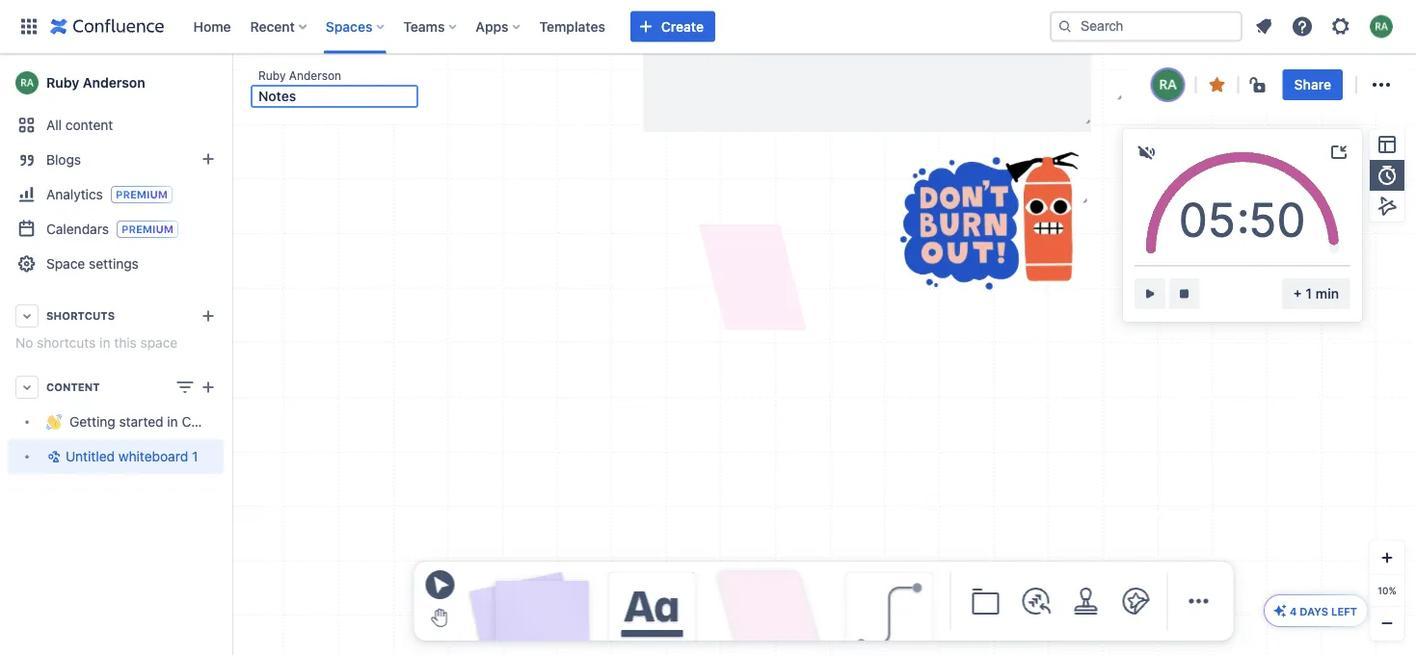 Task type: vqa. For each thing, say whether or not it's contained in the screenshot.
the right team
no



Task type: locate. For each thing, give the bounding box(es) containing it.
ruby anderson link up untitled whiteboard field
[[258, 67, 341, 83]]

anderson up the all content link
[[83, 75, 145, 91]]

premium image
[[111, 186, 172, 203], [117, 221, 178, 238]]

ruby anderson link up the all content link
[[8, 64, 224, 102]]

ruby inside space "element"
[[46, 75, 79, 91]]

tree inside space "element"
[[8, 405, 253, 474]]

premium icon image
[[1272, 603, 1288, 619]]

ruby anderson link
[[8, 64, 224, 102], [258, 67, 341, 83]]

0 horizontal spatial anderson
[[83, 75, 145, 91]]

1 vertical spatial premium image
[[117, 221, 178, 238]]

premium image up the calendars link at the top left of the page
[[111, 186, 172, 203]]

create content image
[[197, 376, 220, 399]]

in for shortcuts
[[99, 335, 110, 351]]

premium image for calendars
[[117, 221, 178, 238]]

1 vertical spatial in
[[167, 414, 178, 430]]

in right started
[[167, 414, 178, 430]]

spaces
[[326, 18, 372, 34]]

calendars link
[[8, 212, 224, 247]]

1 horizontal spatial in
[[167, 414, 178, 430]]

ruby anderson
[[258, 68, 341, 82], [46, 75, 145, 91]]

anderson up untitled whiteboard field
[[289, 68, 341, 82]]

create
[[661, 18, 704, 34]]

confluence image
[[50, 15, 164, 38], [50, 15, 164, 38]]

settings
[[89, 256, 139, 272]]

ruby up all
[[46, 75, 79, 91]]

teams button
[[397, 11, 464, 42]]

global element
[[12, 0, 1046, 53]]

space
[[46, 256, 85, 272]]

1 horizontal spatial anderson
[[289, 68, 341, 82]]

tree containing getting started in confluence
[[8, 405, 253, 474]]

ruby anderson image
[[1153, 69, 1183, 100]]

Untitled whiteboard field
[[253, 87, 416, 106]]

ruby right 'collapse sidebar' image
[[258, 68, 286, 82]]

0 horizontal spatial ruby
[[46, 75, 79, 91]]

all
[[46, 117, 62, 133]]

anderson
[[289, 68, 341, 82], [83, 75, 145, 91]]

in
[[99, 335, 110, 351], [167, 414, 178, 430]]

getting started in confluence link
[[8, 405, 253, 440]]

ruby
[[258, 68, 286, 82], [46, 75, 79, 91]]

0 horizontal spatial ruby anderson
[[46, 75, 145, 91]]

0 vertical spatial premium image
[[111, 186, 172, 203]]

ruby anderson up content
[[46, 75, 145, 91]]

1 horizontal spatial ruby anderson
[[258, 68, 341, 82]]

apps button
[[470, 11, 528, 42]]

banner containing home
[[0, 0, 1416, 54]]

confluence
[[182, 414, 253, 430]]

tree
[[8, 405, 253, 474]]

in inside tree
[[167, 414, 178, 430]]

0 horizontal spatial in
[[99, 335, 110, 351]]

all content
[[46, 117, 113, 133]]

0 horizontal spatial ruby anderson link
[[8, 64, 224, 102]]

premium image inside analytics link
[[111, 186, 172, 203]]

appswitcher icon image
[[17, 15, 40, 38]]

in left this
[[99, 335, 110, 351]]

premium image inside the calendars link
[[117, 221, 178, 238]]

1 horizontal spatial ruby anderson link
[[258, 67, 341, 83]]

space settings
[[46, 256, 139, 272]]

your profile and preferences image
[[1370, 15, 1393, 38]]

4
[[1290, 605, 1297, 618]]

home
[[193, 18, 231, 34]]

1 horizontal spatial ruby
[[258, 68, 286, 82]]

banner
[[0, 0, 1416, 54]]

getting
[[69, 414, 115, 430]]

all content link
[[8, 108, 224, 143]]

premium image down analytics link
[[117, 221, 178, 238]]

0 vertical spatial in
[[99, 335, 110, 351]]

content button
[[8, 370, 224, 405]]

ruby anderson up untitled whiteboard field
[[258, 68, 341, 82]]

share
[[1294, 77, 1331, 93]]

space element
[[0, 54, 253, 656]]

in for started
[[167, 414, 178, 430]]

analytics
[[46, 186, 103, 202]]



Task type: describe. For each thing, give the bounding box(es) containing it.
recent
[[250, 18, 295, 34]]

space settings link
[[8, 247, 224, 281]]

untitled
[[66, 449, 115, 465]]

getting started in confluence
[[69, 414, 253, 430]]

create button
[[630, 11, 715, 42]]

calendars
[[46, 221, 109, 237]]

blogs
[[46, 152, 81, 168]]

teams
[[403, 18, 445, 34]]

shortcuts button
[[8, 299, 224, 334]]

help icon image
[[1291, 15, 1314, 38]]

started
[[119, 414, 163, 430]]

4 days left button
[[1265, 596, 1367, 627]]

space
[[140, 335, 178, 351]]

content
[[65, 117, 113, 133]]

shortcuts
[[37, 335, 96, 351]]

content
[[46, 381, 100, 394]]

left
[[1331, 605, 1357, 618]]

4 days left
[[1290, 605, 1357, 618]]

spaces button
[[320, 11, 392, 42]]

recent button
[[244, 11, 314, 42]]

search image
[[1057, 19, 1073, 34]]

1
[[192, 449, 198, 465]]

unstar image
[[1206, 73, 1229, 96]]

change view image
[[174, 376, 197, 399]]

add shortcut image
[[197, 305, 220, 328]]

share button
[[1283, 69, 1343, 100]]

notification icon image
[[1252, 15, 1275, 38]]

blogs link
[[8, 143, 224, 177]]

days
[[1300, 605, 1328, 618]]

premium image for analytics
[[111, 186, 172, 203]]

apps
[[476, 18, 509, 34]]

ruby anderson inside space "element"
[[46, 75, 145, 91]]

create a blog image
[[197, 147, 220, 171]]

no restrictions image
[[1248, 73, 1271, 96]]

home link
[[187, 11, 237, 42]]

Search field
[[1050, 11, 1243, 42]]

collapse sidebar image
[[210, 64, 253, 102]]

templates
[[539, 18, 605, 34]]

settings icon image
[[1329, 15, 1352, 38]]

shortcuts
[[46, 310, 115, 322]]

untitled whiteboard 1 link
[[8, 440, 224, 474]]

no shortcuts in this space
[[15, 335, 178, 351]]

whiteboard
[[118, 449, 188, 465]]

no
[[15, 335, 33, 351]]

this
[[114, 335, 137, 351]]

more actions image
[[1370, 73, 1393, 96]]

analytics link
[[8, 177, 224, 212]]

anderson inside space "element"
[[83, 75, 145, 91]]

untitled whiteboard 1
[[66, 449, 198, 465]]

templates link
[[534, 11, 611, 42]]



